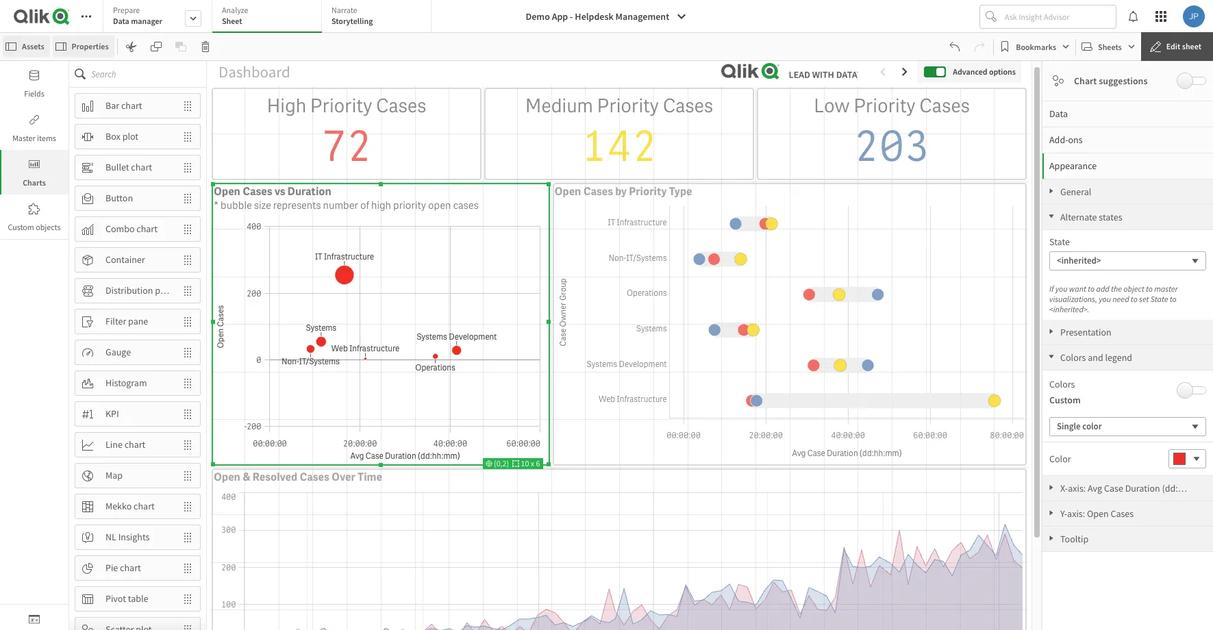 Task type: describe. For each thing, give the bounding box(es) containing it.
line
[[106, 439, 123, 451]]

priority for 142
[[597, 93, 659, 119]]

custom objects
[[8, 222, 61, 232]]

combo chart
[[106, 223, 158, 235]]

alternate
[[1061, 211, 1097, 223]]

add-
[[1050, 134, 1069, 146]]

prepare
[[113, 5, 140, 15]]

line chart
[[106, 439, 145, 451]]

open
[[428, 199, 451, 212]]

plot for distribution plot
[[155, 284, 171, 297]]

cases inside open cases vs duration * bubble size represents number of high priority open cases
[[243, 184, 272, 199]]

6
[[536, 458, 540, 468]]

distribution
[[106, 284, 153, 297]]

plot for box plot
[[122, 130, 138, 143]]

gauge
[[106, 346, 131, 358]]

prepare data manager
[[113, 5, 162, 26]]

edit
[[1167, 41, 1181, 51]]

presentation
[[1061, 326, 1112, 338]]

to right set on the top of page
[[1170, 294, 1177, 304]]

insights
[[118, 531, 150, 543]]

histogram
[[106, 377, 147, 389]]

(dd:hh:mm)
[[1162, 482, 1210, 495]]

move image for histogram
[[175, 372, 200, 395]]

puzzle image
[[29, 203, 40, 214]]

chart for combo chart
[[137, 223, 158, 235]]

sheets
[[1098, 41, 1122, 52]]

chart for bar chart
[[121, 99, 142, 112]]

bar chart
[[106, 99, 142, 112]]

x-
[[1061, 482, 1068, 495]]

triangle right image for tooltip
[[1043, 535, 1061, 542]]

triangle right image for y-axis: open cases
[[1043, 510, 1061, 517]]

open down avg
[[1087, 508, 1109, 520]]

map
[[106, 469, 123, 482]]

move image for nl insights
[[175, 526, 200, 549]]

case
[[1104, 482, 1124, 495]]

triangle bottom image
[[1043, 213, 1061, 220]]

application containing 72
[[0, 0, 1213, 630]]

size
[[254, 199, 271, 212]]

bookmarks
[[1016, 41, 1057, 52]]

<inherited>.
[[1050, 304, 1090, 314]]

undo image
[[950, 41, 961, 52]]

mekko chart
[[106, 500, 155, 513]]

medium
[[525, 93, 593, 119]]

need
[[1113, 294, 1130, 304]]

move image for map
[[175, 464, 200, 487]]

to left add
[[1088, 284, 1095, 294]]

nl
[[106, 531, 116, 543]]

0 horizontal spatial state
[[1050, 236, 1070, 248]]

object image
[[29, 159, 40, 170]]

move image for filter pane
[[175, 310, 200, 333]]

add-ons
[[1050, 134, 1083, 146]]

vs
[[275, 184, 285, 199]]

represents
[[273, 199, 321, 212]]

the
[[1111, 284, 1122, 294]]

avg
[[1088, 482, 1103, 495]]

move image for button
[[175, 187, 200, 210]]

move image for kpi
[[175, 403, 200, 426]]

state inside if you want to add the object to master visualizations, you need to set state to <inherited>.
[[1151, 294, 1169, 304]]

tab list containing prepare
[[103, 0, 436, 34]]

type
[[669, 184, 692, 199]]

1 horizontal spatial custom
[[1050, 394, 1081, 406]]

high priority cases 72
[[267, 93, 427, 174]]

1 vertical spatial duration
[[1125, 482, 1160, 495]]

states
[[1099, 211, 1123, 223]]

cases inside medium priority cases 142
[[663, 93, 713, 119]]

advanced
[[953, 66, 988, 77]]

demo app - helpdesk management button
[[518, 5, 696, 27]]

box plot
[[106, 130, 138, 143]]

master items button
[[0, 106, 69, 150]]

pie chart
[[106, 562, 141, 574]]

sheet
[[222, 16, 242, 26]]

scatter chart image
[[1053, 75, 1064, 86]]

sheets button
[[1079, 36, 1139, 58]]

to right the object at the top of the page
[[1146, 284, 1153, 294]]

alternate states
[[1061, 211, 1123, 223]]

open for open cases by priority type
[[555, 184, 581, 199]]

narrate
[[332, 5, 357, 15]]

container
[[106, 254, 145, 266]]

data inside tab
[[1050, 108, 1068, 120]]

chart for pie chart
[[120, 562, 141, 574]]

open & resolved cases over time
[[214, 470, 382, 484]]

kpi
[[106, 408, 119, 420]]

charts
[[23, 177, 46, 188]]

move image for distribution plot
[[175, 279, 200, 302]]

storytelling
[[332, 16, 373, 26]]

object
[[1124, 284, 1145, 294]]

demo app - helpdesk management
[[526, 10, 670, 23]]

set
[[1140, 294, 1149, 304]]

assets button
[[3, 36, 50, 58]]

priority
[[393, 199, 426, 212]]

resolved
[[253, 470, 298, 484]]

advanced options
[[953, 66, 1016, 77]]

cases inside low priority cases 203
[[920, 93, 970, 119]]

triangle right image for x-axis: avg case duration (dd:hh:mm)
[[1043, 484, 1061, 491]]

button
[[106, 192, 133, 204]]

distribution plot
[[106, 284, 171, 297]]

custom inside button
[[8, 222, 34, 232]]

objects
[[36, 222, 61, 232]]

move image for container
[[175, 248, 200, 272]]

visualizations,
[[1050, 294, 1098, 304]]

add-ons tab
[[1043, 127, 1213, 153]]

edit sheet
[[1167, 41, 1202, 51]]

cut image
[[126, 41, 137, 52]]

filter pane
[[106, 315, 148, 328]]

management
[[616, 10, 670, 23]]

10 move image from the top
[[175, 618, 200, 630]]

72
[[321, 119, 372, 174]]

fields button
[[0, 61, 69, 106]]

chart for bullet chart
[[131, 161, 152, 173]]

bar
[[106, 99, 119, 112]]

master
[[12, 133, 35, 143]]

y-
[[1061, 508, 1068, 520]]

colors for colors and legend
[[1061, 351, 1086, 364]]

custom objects button
[[0, 195, 69, 239]]

general
[[1061, 186, 1092, 198]]

variables image
[[29, 614, 40, 625]]



Task type: vqa. For each thing, say whether or not it's contained in the screenshot.
the rightmost Collections
no



Task type: locate. For each thing, give the bounding box(es) containing it.
triangle right image
[[1043, 188, 1061, 195], [1043, 328, 1061, 335], [1043, 484, 1061, 491]]

chart right pie
[[120, 562, 141, 574]]

7 move image from the top
[[175, 372, 200, 395]]

priority inside medium priority cases 142
[[597, 93, 659, 119]]

1 vertical spatial custom
[[1050, 394, 1081, 406]]

0 horizontal spatial plot
[[122, 130, 138, 143]]

colors custom
[[1050, 378, 1081, 406]]

analyze sheet
[[222, 5, 248, 26]]

open left size
[[214, 184, 240, 199]]

pane
[[128, 315, 148, 328]]

2 triangle right image from the top
[[1043, 535, 1061, 542]]

mekko
[[106, 500, 132, 513]]

triangle right image down y- at the bottom right
[[1043, 535, 1061, 542]]

priority inside low priority cases 203
[[854, 93, 916, 119]]

options
[[989, 66, 1016, 77]]

of
[[360, 199, 369, 212]]

appearance tab
[[1043, 153, 1213, 179]]

axis: left avg
[[1068, 482, 1086, 495]]

triangle right image up triangle bottom image
[[1043, 328, 1061, 335]]

link image
[[29, 114, 40, 125]]

legend
[[1106, 351, 1133, 364]]

and
[[1088, 351, 1104, 364]]

bubble
[[221, 199, 252, 212]]

number
[[323, 199, 358, 212]]

chart right line
[[124, 439, 145, 451]]

0 vertical spatial triangle right image
[[1043, 510, 1061, 517]]

combo
[[106, 223, 135, 235]]

2 move image from the top
[[175, 125, 200, 148]]

state
[[1050, 236, 1070, 248], [1151, 294, 1169, 304]]

axis:
[[1068, 482, 1086, 495], [1068, 508, 1085, 520]]

triangle right image for presentation
[[1043, 328, 1061, 335]]

move image for bar chart
[[175, 94, 200, 118]]

application
[[0, 0, 1213, 630]]

move image right mekko chart
[[175, 495, 200, 518]]

by
[[615, 184, 627, 199]]

triangle bottom image
[[1043, 354, 1061, 360]]

0 horizontal spatial duration
[[288, 184, 332, 199]]

low priority cases 203
[[814, 93, 970, 174]]

Search text field
[[91, 61, 206, 87]]

chart
[[121, 99, 142, 112], [131, 161, 152, 173], [137, 223, 158, 235], [124, 439, 145, 451], [134, 500, 155, 513], [120, 562, 141, 574]]

cases
[[376, 93, 427, 119], [663, 93, 713, 119], [920, 93, 970, 119], [243, 184, 272, 199], [584, 184, 613, 199], [300, 470, 329, 484], [1111, 508, 1134, 520]]

app
[[552, 10, 568, 23]]

10 x 6
[[519, 458, 540, 468]]

edit sheet button
[[1141, 32, 1213, 61]]

appearance
[[1050, 160, 1097, 172]]

0 horizontal spatial custom
[[8, 222, 34, 232]]

chart for line chart
[[124, 439, 145, 451]]

colors inside colors custom
[[1050, 378, 1075, 391]]

demo
[[526, 10, 550, 23]]

move image right pie chart
[[175, 557, 200, 580]]

master
[[1155, 284, 1178, 294]]

plot
[[122, 130, 138, 143], [155, 284, 171, 297]]

0 horizontal spatial data
[[113, 16, 129, 26]]

high
[[371, 199, 391, 212]]

1 move image from the top
[[175, 94, 200, 118]]

you right "if"
[[1056, 284, 1068, 294]]

3 move image from the top
[[175, 310, 200, 333]]

assets
[[22, 41, 44, 51]]

chart right bar
[[121, 99, 142, 112]]

move image right insights
[[175, 526, 200, 549]]

color
[[1050, 453, 1071, 465]]

7 move image from the top
[[175, 557, 200, 580]]

cases inside high priority cases 72
[[376, 93, 427, 119]]

time
[[358, 470, 382, 484]]

1 vertical spatial triangle right image
[[1043, 328, 1061, 335]]

priority for 203
[[854, 93, 916, 119]]

0 vertical spatial axis:
[[1068, 482, 1086, 495]]

pivot
[[106, 593, 126, 605]]

1 horizontal spatial state
[[1151, 294, 1169, 304]]

low
[[814, 93, 850, 119]]

high
[[267, 93, 306, 119]]

1 vertical spatial axis:
[[1068, 508, 1085, 520]]

chart for mekko chart
[[134, 500, 155, 513]]

duration inside open cases vs duration * bubble size represents number of high priority open cases
[[288, 184, 332, 199]]

x-axis: avg case duration (dd:hh:mm)
[[1061, 482, 1210, 495]]

0 vertical spatial plot
[[122, 130, 138, 143]]

james peterson image
[[1183, 5, 1205, 27]]

state down triangle bottom icon
[[1050, 236, 1070, 248]]

1 vertical spatial plot
[[155, 284, 171, 297]]

fields
[[24, 88, 44, 99]]

duration right vs
[[288, 184, 332, 199]]

triangle right image up y- at the bottom right
[[1043, 484, 1061, 491]]

1 move image from the top
[[175, 187, 200, 210]]

custom down the puzzle "image"
[[8, 222, 34, 232]]

2 triangle right image from the top
[[1043, 328, 1061, 335]]

move image left *
[[175, 187, 200, 210]]

bookmarks button
[[997, 36, 1073, 58]]

1 horizontal spatial you
[[1099, 294, 1111, 304]]

cases
[[453, 199, 479, 212]]

0 vertical spatial colors
[[1061, 351, 1086, 364]]

open left &
[[214, 470, 240, 484]]

data tab
[[1043, 101, 1213, 127]]

move image right "table"
[[175, 588, 200, 611]]

move image
[[175, 94, 200, 118], [175, 125, 200, 148], [175, 156, 200, 179], [175, 218, 200, 241], [175, 248, 200, 272], [175, 341, 200, 364], [175, 372, 200, 395], [175, 403, 200, 426], [175, 464, 200, 487], [175, 618, 200, 630]]

&
[[243, 470, 250, 484]]

colors
[[1061, 351, 1086, 364], [1050, 378, 1075, 391]]

nl insights
[[106, 531, 150, 543]]

data down prepare
[[113, 16, 129, 26]]

0 vertical spatial custom
[[8, 222, 34, 232]]

1 vertical spatial triangle right image
[[1043, 535, 1061, 542]]

y-axis: open cases
[[1061, 508, 1134, 520]]

bullet chart
[[106, 161, 152, 173]]

move image right line chart
[[175, 433, 200, 457]]

4 move image from the top
[[175, 433, 200, 457]]

plot right box
[[122, 130, 138, 143]]

chart right combo
[[137, 223, 158, 235]]

axis: for y-
[[1068, 508, 1085, 520]]

manager
[[131, 16, 162, 26]]

delete image
[[200, 41, 211, 52]]

move image
[[175, 187, 200, 210], [175, 279, 200, 302], [175, 310, 200, 333], [175, 433, 200, 457], [175, 495, 200, 518], [175, 526, 200, 549], [175, 557, 200, 580], [175, 588, 200, 611]]

8 move image from the top
[[175, 588, 200, 611]]

chart right "bullet"
[[131, 161, 152, 173]]

5 move image from the top
[[175, 248, 200, 272]]

open cases by priority type
[[555, 184, 692, 199]]

6 move image from the top
[[175, 526, 200, 549]]

Ask Insight Advisor text field
[[1002, 5, 1116, 27]]

1 vertical spatial state
[[1151, 294, 1169, 304]]

open for open & resolved cases over time
[[214, 470, 240, 484]]

narrate storytelling
[[332, 5, 373, 26]]

copy image
[[150, 41, 161, 52]]

colors left and at the right bottom
[[1061, 351, 1086, 364]]

0 vertical spatial triangle right image
[[1043, 188, 1061, 195]]

triangle right image for general
[[1043, 188, 1061, 195]]

table
[[128, 593, 148, 605]]

1 horizontal spatial data
[[1050, 108, 1068, 120]]

sheet
[[1182, 41, 1202, 51]]

3 triangle right image from the top
[[1043, 484, 1061, 491]]

plot right distribution
[[155, 284, 171, 297]]

move image for box plot
[[175, 125, 200, 148]]

state right set on the top of page
[[1151, 294, 1169, 304]]

priority for 72
[[310, 93, 372, 119]]

9 move image from the top
[[175, 464, 200, 487]]

custom down triangle bottom image
[[1050, 394, 1081, 406]]

0 vertical spatial state
[[1050, 236, 1070, 248]]

want
[[1069, 284, 1087, 294]]

move image right distribution plot
[[175, 279, 200, 302]]

colors down triangle bottom image
[[1050, 378, 1075, 391]]

*
[[214, 199, 219, 212]]

colors for colors custom
[[1050, 378, 1075, 391]]

you left the
[[1099, 294, 1111, 304]]

triangle right image
[[1043, 510, 1061, 517], [1043, 535, 1061, 542]]

bullet
[[106, 161, 129, 173]]

5 move image from the top
[[175, 495, 200, 518]]

move image for pivot table
[[175, 588, 200, 611]]

triangle right image up triangle bottom icon
[[1043, 188, 1061, 195]]

1 horizontal spatial duration
[[1125, 482, 1160, 495]]

open left by
[[555, 184, 581, 199]]

over
[[332, 470, 356, 484]]

1 triangle right image from the top
[[1043, 188, 1061, 195]]

custom
[[8, 222, 34, 232], [1050, 394, 1081, 406]]

to left set on the top of page
[[1131, 294, 1138, 304]]

10
[[521, 458, 529, 468]]

axis: for x-
[[1068, 482, 1086, 495]]

8 move image from the top
[[175, 403, 200, 426]]

0 vertical spatial data
[[113, 16, 129, 26]]

database image
[[29, 70, 40, 81]]

1 horizontal spatial plot
[[155, 284, 171, 297]]

priority inside high priority cases 72
[[310, 93, 372, 119]]

142
[[581, 119, 657, 174]]

duration right case
[[1125, 482, 1160, 495]]

2 move image from the top
[[175, 279, 200, 302]]

move image for line chart
[[175, 433, 200, 457]]

move image for mekko chart
[[175, 495, 200, 518]]

charts button
[[0, 150, 69, 195]]

priority
[[310, 93, 372, 119], [597, 93, 659, 119], [854, 93, 916, 119], [629, 184, 667, 199]]

chart right the mekko
[[134, 500, 155, 513]]

3 move image from the top
[[175, 156, 200, 179]]

properties button
[[52, 36, 114, 58]]

duration
[[288, 184, 332, 199], [1125, 482, 1160, 495]]

(0,2)
[[492, 458, 513, 468]]

data up add-
[[1050, 108, 1068, 120]]

0 vertical spatial duration
[[288, 184, 332, 199]]

4 move image from the top
[[175, 218, 200, 241]]

items
[[37, 133, 56, 143]]

open inside open cases vs duration * bubble size represents number of high priority open cases
[[214, 184, 240, 199]]

6 move image from the top
[[175, 341, 200, 364]]

move image for bullet chart
[[175, 156, 200, 179]]

1 vertical spatial data
[[1050, 108, 1068, 120]]

1 vertical spatial colors
[[1050, 378, 1075, 391]]

-
[[570, 10, 573, 23]]

chart suggestions
[[1074, 75, 1148, 87]]

data inside prepare data manager
[[113, 16, 129, 26]]

move image for combo chart
[[175, 218, 200, 241]]

open for open cases vs duration * bubble size represents number of high priority open cases
[[214, 184, 240, 199]]

move image right the 'pane' at the bottom of the page
[[175, 310, 200, 333]]

open cases vs duration * bubble size represents number of high priority open cases
[[214, 184, 479, 212]]

if
[[1050, 284, 1054, 294]]

move image for gauge
[[175, 341, 200, 364]]

triangle right image down x-
[[1043, 510, 1061, 517]]

next sheet: performance image
[[900, 66, 911, 77]]

0 horizontal spatial you
[[1056, 284, 1068, 294]]

2 vertical spatial triangle right image
[[1043, 484, 1061, 491]]

1 triangle right image from the top
[[1043, 510, 1061, 517]]

you
[[1056, 284, 1068, 294], [1099, 294, 1111, 304]]

medium priority cases 142
[[525, 93, 713, 174]]

tab list
[[103, 0, 436, 34]]

axis: up "tooltip"
[[1068, 508, 1085, 520]]

add
[[1097, 284, 1110, 294]]

suggestions
[[1099, 75, 1148, 87]]

move image for pie chart
[[175, 557, 200, 580]]

x
[[531, 458, 535, 468]]

properties
[[72, 41, 109, 51]]



